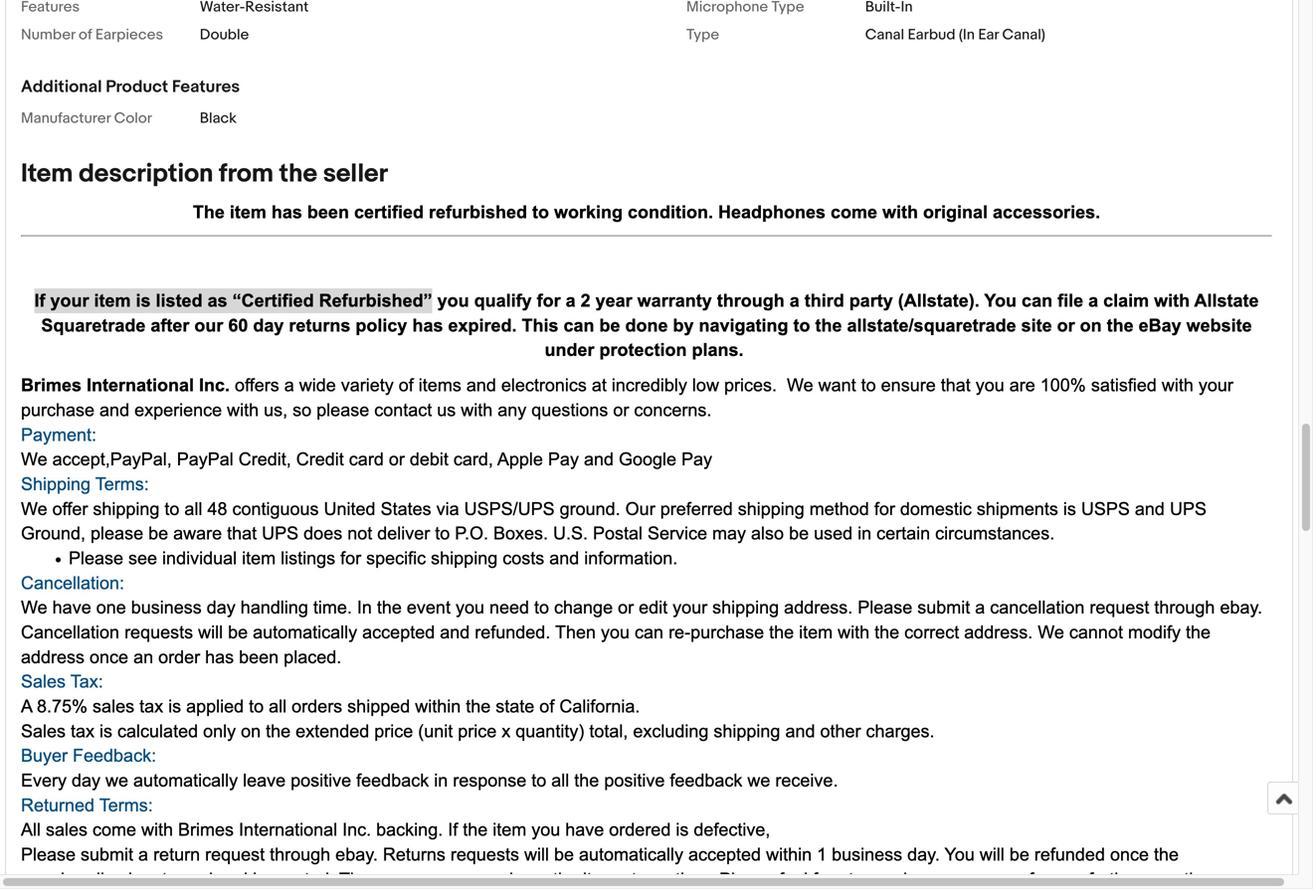 Task type: vqa. For each thing, say whether or not it's contained in the screenshot.
bottommost Upright
no



Task type: describe. For each thing, give the bounding box(es) containing it.
additional
[[21, 76, 102, 97]]

color
[[114, 110, 152, 127]]

item
[[21, 159, 73, 190]]

canal
[[865, 26, 905, 44]]

earpieces
[[95, 26, 163, 44]]

canal earbud (in ear canal)
[[865, 26, 1046, 44]]

the
[[279, 159, 317, 190]]

manufacturer color
[[21, 110, 152, 127]]

number
[[21, 26, 75, 44]]

(in
[[959, 26, 975, 44]]

additional product features
[[21, 76, 240, 97]]

number of earpieces
[[21, 26, 163, 44]]

double
[[200, 26, 249, 44]]



Task type: locate. For each thing, give the bounding box(es) containing it.
manufacturer
[[21, 110, 111, 127]]

features
[[172, 76, 240, 97]]

from
[[219, 159, 274, 190]]

type
[[687, 26, 719, 44]]

of
[[79, 26, 92, 44]]

item description from the seller
[[21, 159, 388, 190]]

black
[[200, 110, 237, 127]]

seller
[[323, 159, 388, 190]]

ear
[[978, 26, 999, 44]]

description
[[79, 159, 213, 190]]

canal)
[[1002, 26, 1046, 44]]

earbud
[[908, 26, 956, 44]]

product
[[106, 76, 168, 97]]



